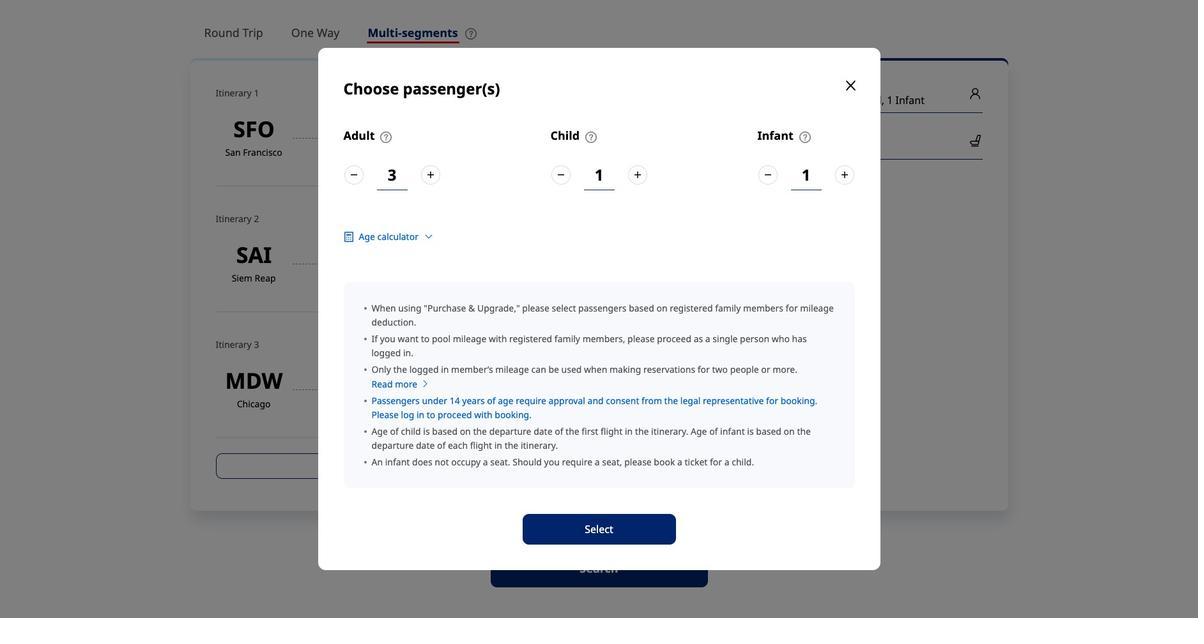 Task type: locate. For each thing, give the bounding box(es) containing it.
1 vertical spatial with
[[475, 409, 493, 421]]

0 horizontal spatial departure
[[372, 440, 414, 452]]

close button
[[840, 75, 883, 96]]

flight right first
[[601, 426, 623, 438]]

2 is from the left
[[748, 426, 754, 438]]

1 horizontal spatial infant
[[896, 93, 925, 107]]

should
[[513, 456, 542, 469]]

mileage
[[801, 302, 834, 315], [453, 333, 487, 345], [496, 364, 529, 376]]

under
[[422, 395, 448, 407]]

is right child
[[423, 426, 430, 438]]

0 horizontal spatial logged
[[372, 347, 401, 359]]

2024
[[665, 388, 692, 404]]

0 vertical spatial infant
[[721, 426, 745, 438]]

way
[[317, 25, 340, 40]]

1 horizontal spatial departure
[[489, 426, 532, 438]]

based
[[629, 302, 655, 315], [432, 426, 458, 438], [756, 426, 782, 438]]

itinerary. up should
[[521, 440, 558, 452]]

to down 'under'
[[427, 409, 436, 421]]

itinerary inside button
[[489, 459, 530, 474]]

you right should
[[544, 456, 560, 469]]

itinerary.
[[652, 426, 689, 438], [521, 440, 558, 452]]

based right the passengers
[[629, 302, 655, 315]]

on
[[657, 302, 668, 315], [460, 426, 471, 438], [784, 426, 795, 438]]

to left pool
[[421, 333, 430, 345]]

in right log
[[417, 409, 425, 421]]

0 vertical spatial proceed
[[657, 333, 692, 345]]

1 vertical spatial mdw
[[225, 366, 283, 396]]

1 vertical spatial infant
[[385, 456, 410, 469]]

0 vertical spatial mileage
[[801, 302, 834, 315]]

3
[[805, 93, 811, 107], [254, 339, 259, 351]]

0 horizontal spatial 1
[[254, 87, 259, 99]]

1 horizontal spatial mileage
[[496, 364, 529, 376]]

itinerary
[[216, 87, 252, 99], [216, 213, 252, 225], [216, 339, 252, 351], [489, 459, 530, 474]]

infant right child,
[[896, 93, 925, 107]]

1 horizontal spatial registered
[[670, 302, 713, 315]]

0 vertical spatial logged
[[372, 347, 401, 359]]

multi-segments
[[368, 25, 458, 40]]

does
[[412, 456, 433, 469]]

registered up can
[[509, 333, 553, 345]]

you
[[380, 333, 396, 345], [544, 456, 560, 469]]

a left the seat.
[[483, 456, 488, 469]]

proceed left as
[[657, 333, 692, 345]]

0 vertical spatial flight
[[601, 426, 623, 438]]

on down the more.
[[784, 426, 795, 438]]

in.
[[403, 347, 414, 359]]

on up each
[[460, 426, 471, 438]]

family down "select"
[[555, 333, 580, 345]]

please right seat,
[[625, 456, 652, 469]]

1
[[254, 87, 259, 99], [849, 93, 855, 107], [888, 93, 893, 107]]

mdw up '&'
[[439, 240, 497, 270]]

from
[[642, 395, 662, 407]]

3 adults, 1 child, 1 infant
[[805, 93, 925, 107]]

for up clear
[[786, 302, 798, 315]]

an
[[372, 456, 383, 469]]

0 vertical spatial family
[[715, 302, 741, 315]]

0 vertical spatial infant
[[896, 93, 925, 107]]

1 vertical spatial mdw chicago
[[225, 366, 283, 411]]

0 vertical spatial require
[[516, 395, 547, 407]]

infant left first
[[758, 128, 794, 143]]

0 horizontal spatial mileage
[[453, 333, 487, 345]]

please left "select"
[[523, 302, 550, 315]]

of left each
[[437, 440, 446, 452]]

age left calculator
[[359, 231, 375, 243]]

round trip
[[204, 25, 263, 40]]

of left age
[[487, 395, 496, 407]]

in left member's
[[441, 364, 449, 376]]

ticket
[[685, 456, 708, 469]]

infant inside choose passenger(s) document
[[758, 128, 794, 143]]

0 horizontal spatial chicago
[[237, 398, 271, 411]]

3 inside button
[[805, 93, 811, 107]]

deduction.
[[372, 316, 417, 329]]

more
[[395, 378, 418, 390]]

1 horizontal spatial mdw chicago
[[439, 240, 497, 285]]

add itinerary button
[[216, 454, 767, 480]]

2 horizontal spatial 1
[[888, 93, 893, 107]]

each
[[448, 440, 468, 452]]

member's
[[451, 364, 493, 376]]

siem
[[232, 272, 252, 285]]

departure up an
[[372, 440, 414, 452]]

1 vertical spatial 3
[[254, 339, 259, 351]]

itinerary for itinerary 1
[[216, 87, 252, 99]]

require down first
[[562, 456, 593, 469]]

as
[[694, 333, 703, 345]]

registered
[[670, 302, 713, 315], [509, 333, 553, 345]]

members,
[[583, 333, 626, 345]]

mdw chicago up '&'
[[439, 240, 497, 285]]

1 vertical spatial booking.
[[495, 409, 532, 421]]

calculator
[[378, 231, 419, 243]]

1 horizontal spatial infant
[[721, 426, 745, 438]]

1 vertical spatial mileage
[[453, 333, 487, 345]]

1 right child,
[[888, 93, 893, 107]]

0 horizontal spatial infant
[[758, 128, 794, 143]]

age inside dropdown button
[[359, 231, 375, 243]]

booking. down the more.
[[781, 395, 818, 407]]

please
[[523, 302, 550, 315], [628, 333, 655, 345], [625, 456, 652, 469]]

booking.
[[781, 395, 818, 407], [495, 409, 532, 421]]

mdw down itinerary 3
[[225, 366, 283, 396]]

2 horizontal spatial mileage
[[801, 302, 834, 315]]

who
[[772, 333, 790, 345]]

you right if
[[380, 333, 396, 345]]

2
[[254, 213, 259, 225]]

0 horizontal spatial require
[[516, 395, 547, 407]]

adult
[[344, 128, 375, 143]]

members
[[743, 302, 784, 315]]

1 vertical spatial you
[[544, 456, 560, 469]]

1 vertical spatial logged
[[410, 364, 439, 376]]

0 vertical spatial chicago
[[451, 272, 485, 285]]

book
[[654, 456, 675, 469]]

1 horizontal spatial family
[[715, 302, 741, 315]]

0 horizontal spatial is
[[423, 426, 430, 438]]

0 horizontal spatial family
[[555, 333, 580, 345]]

1 horizontal spatial mdw
[[439, 240, 497, 270]]

2 horizontal spatial on
[[784, 426, 795, 438]]

mileage left can
[[496, 364, 529, 376]]

0 vertical spatial date
[[534, 426, 553, 438]]

infant down representative
[[721, 426, 745, 438]]

if
[[372, 333, 378, 345]]

proceed
[[657, 333, 692, 345], [438, 409, 472, 421]]

itinerary. up the book
[[652, 426, 689, 438]]

2 vertical spatial mileage
[[496, 364, 529, 376]]

the
[[393, 364, 407, 376], [665, 395, 678, 407], [473, 426, 487, 438], [566, 426, 580, 438], [635, 426, 649, 438], [797, 426, 811, 438], [505, 440, 519, 452]]

years
[[462, 395, 485, 407]]

1 horizontal spatial date
[[534, 426, 553, 438]]

1 horizontal spatial 1
[[849, 93, 855, 107]]

a right as
[[706, 333, 711, 345]]

with down years
[[475, 409, 493, 421]]

based up each
[[432, 426, 458, 438]]

for down or
[[767, 395, 779, 407]]

chicago down itinerary 3
[[237, 398, 271, 411]]

date up should
[[534, 426, 553, 438]]

1 left child,
[[849, 93, 855, 107]]

with
[[489, 333, 507, 345], [475, 409, 493, 421]]

departure down age
[[489, 426, 532, 438]]

is
[[423, 426, 430, 438], [748, 426, 754, 438]]

1 horizontal spatial is
[[748, 426, 754, 438]]

1 vertical spatial please
[[628, 333, 655, 345]]

read
[[372, 378, 393, 390]]

require
[[516, 395, 547, 407], [562, 456, 593, 469]]

infant inside button
[[896, 93, 925, 107]]

francisco
[[243, 146, 282, 159]]

0 vertical spatial 3
[[805, 93, 811, 107]]

0 horizontal spatial mdw
[[225, 366, 283, 396]]

please up making
[[628, 333, 655, 345]]

age calculator button
[[344, 230, 434, 244]]

feb
[[622, 388, 643, 404]]

Infant telephone field
[[791, 160, 822, 190]]

mileage up has
[[801, 302, 834, 315]]

0 horizontal spatial 3
[[254, 339, 259, 351]]

mdw chicago down itinerary 3
[[225, 366, 283, 411]]

logged up 'more'
[[410, 364, 439, 376]]

be
[[549, 364, 559, 376]]

a left child. on the right bottom of page
[[725, 456, 730, 469]]

mileage right pool
[[453, 333, 487, 345]]

age
[[498, 395, 514, 407]]

single
[[713, 333, 738, 345]]

child
[[551, 128, 580, 143]]

0 vertical spatial please
[[523, 302, 550, 315]]

is up child. on the right bottom of page
[[748, 426, 754, 438]]

logged up "only"
[[372, 347, 401, 359]]

require right age
[[516, 395, 547, 407]]

1 vertical spatial proceed
[[438, 409, 472, 421]]

first button
[[805, 122, 983, 160]]

age
[[359, 231, 375, 243], [372, 426, 388, 438], [691, 426, 707, 438]]

1 horizontal spatial 3
[[805, 93, 811, 107]]

infant right an
[[385, 456, 410, 469]]

0 horizontal spatial registered
[[509, 333, 553, 345]]

1 horizontal spatial flight
[[601, 426, 623, 438]]

used
[[562, 364, 582, 376]]

0 vertical spatial mdw chicago
[[439, 240, 497, 285]]

1 vertical spatial infant
[[758, 128, 794, 143]]

registered up as
[[670, 302, 713, 315]]

more.
[[773, 364, 798, 376]]

sfo
[[234, 114, 275, 144]]

0 horizontal spatial infant
[[385, 456, 410, 469]]

people
[[730, 364, 759, 376]]

chicago up '&'
[[451, 272, 485, 285]]

family up single
[[715, 302, 741, 315]]

choose passenger(s)
[[344, 78, 500, 99]]

1 horizontal spatial you
[[544, 456, 560, 469]]

2 horizontal spatial based
[[756, 426, 782, 438]]

0 horizontal spatial you
[[380, 333, 396, 345]]

mdw
[[439, 240, 497, 270], [225, 366, 283, 396]]

1 vertical spatial require
[[562, 456, 593, 469]]

with down upgrade,"
[[489, 333, 507, 345]]

family
[[715, 302, 741, 315], [555, 333, 580, 345]]

1 horizontal spatial on
[[657, 302, 668, 315]]

0 horizontal spatial itinerary.
[[521, 440, 558, 452]]

1 horizontal spatial itinerary.
[[652, 426, 689, 438]]

1 up sfo
[[254, 87, 259, 99]]

1 horizontal spatial logged
[[410, 364, 439, 376]]

proceed down 14 in the left bottom of the page
[[438, 409, 472, 421]]

1 vertical spatial flight
[[470, 440, 492, 452]]

to
[[421, 333, 430, 345], [427, 409, 436, 421]]

date up does
[[416, 440, 435, 452]]

first
[[582, 426, 599, 438]]

based down representative
[[756, 426, 782, 438]]

on right the passengers
[[657, 302, 668, 315]]

itinerary for itinerary 2
[[216, 213, 252, 225]]

1 vertical spatial date
[[416, 440, 435, 452]]

child,
[[858, 93, 885, 107]]

0 horizontal spatial on
[[460, 426, 471, 438]]

booking. down age
[[495, 409, 532, 421]]

0 horizontal spatial mdw chicago
[[225, 366, 283, 411]]

0 vertical spatial booking.
[[781, 395, 818, 407]]

departure
[[489, 426, 532, 438], [372, 440, 414, 452]]

1 horizontal spatial proceed
[[657, 333, 692, 345]]

flight up the add at left
[[470, 440, 492, 452]]



Task type: describe. For each thing, give the bounding box(es) containing it.
itinerary for itinerary 3
[[216, 339, 252, 351]]

can
[[532, 364, 546, 376]]

one
[[291, 25, 314, 40]]

sai siem reap
[[230, 240, 276, 285]]

read more link
[[372, 378, 430, 392]]

of down representative
[[710, 426, 718, 438]]

want
[[398, 333, 419, 345]]

age down please
[[372, 426, 388, 438]]

1 vertical spatial family
[[555, 333, 580, 345]]

cak akron
[[446, 366, 490, 411]]

select
[[552, 302, 576, 315]]

1 horizontal spatial based
[[629, 302, 655, 315]]

choose passenger(s) dialog
[[0, 0, 1199, 619]]

a right the book
[[678, 456, 683, 469]]

1 vertical spatial itinerary.
[[521, 440, 558, 452]]

3 adults, 1 child, 1 infant button
[[805, 75, 983, 113]]

close
[[861, 79, 883, 91]]

0 vertical spatial registered
[[670, 302, 713, 315]]

search button
[[491, 550, 708, 588]]

itinerary 1
[[216, 87, 259, 99]]

for right ticket
[[710, 456, 722, 469]]

child
[[401, 426, 421, 438]]

feb 29, 2024 button
[[605, 370, 707, 411]]

age up ticket
[[691, 426, 707, 438]]

select
[[585, 523, 614, 537]]

itinerary 3
[[216, 339, 259, 351]]

when
[[584, 364, 608, 376]]

0 vertical spatial with
[[489, 333, 507, 345]]

trip
[[243, 25, 263, 40]]

only
[[372, 364, 391, 376]]

1 vertical spatial departure
[[372, 440, 414, 452]]

passenger(s)
[[403, 78, 500, 99]]

14
[[450, 395, 460, 407]]

1 horizontal spatial require
[[562, 456, 593, 469]]

child.
[[732, 456, 754, 469]]

when
[[372, 302, 396, 315]]

choose
[[344, 78, 399, 99]]

cak
[[446, 366, 490, 396]]

san
[[225, 146, 241, 159]]

age calculator
[[359, 231, 419, 243]]

0 vertical spatial departure
[[489, 426, 532, 438]]

0 horizontal spatial flight
[[470, 440, 492, 452]]

not
[[435, 456, 449, 469]]

passengers
[[372, 395, 420, 407]]

&
[[469, 302, 475, 315]]

seat,
[[602, 456, 622, 469]]

1 is from the left
[[423, 426, 430, 438]]

add itinerary
[[465, 459, 530, 474]]

legal
[[681, 395, 701, 407]]

multi-
[[368, 25, 402, 40]]

seat.
[[491, 456, 511, 469]]

representative
[[703, 395, 764, 407]]

in down 'consent'
[[625, 426, 633, 438]]

when using "purchase & upgrade," please select passengers based on registered family members for mileage deduction. if you want to pool mileage with registered family members, please proceed as a single person who has logged in. only the logged in member's mileage can be used when making reservations for two people or more. read more passengers under 14 years of age require approval and consent from the legal representative for booking. please log in to proceed with booking. age of child is based on the departure date of the first flight in the itinerary.  age of infant is based on the departure date of each flight in the itinerary. an infant does not occupy a seat. should you require a seat, please book a ticket for a child.
[[372, 302, 834, 469]]

0 vertical spatial mdw
[[439, 240, 497, 270]]

0 vertical spatial itinerary.
[[652, 426, 689, 438]]

1 horizontal spatial booking.
[[781, 395, 818, 407]]

0 horizontal spatial booking.
[[495, 409, 532, 421]]

sai
[[236, 240, 272, 270]]

adults,
[[813, 93, 847, 107]]

choose passenger(s) document
[[318, 48, 883, 571]]

1 vertical spatial to
[[427, 409, 436, 421]]

add
[[467, 459, 487, 474]]

approval
[[549, 395, 586, 407]]

two
[[712, 364, 728, 376]]

person
[[740, 333, 770, 345]]

"purchase
[[424, 302, 466, 315]]

1 vertical spatial chicago
[[237, 398, 271, 411]]

of left child
[[390, 426, 399, 438]]

passengers
[[579, 302, 627, 315]]

akron
[[455, 398, 480, 411]]

please
[[372, 409, 399, 421]]

in up the seat.
[[495, 440, 502, 452]]

consent
[[606, 395, 640, 407]]

0 vertical spatial you
[[380, 333, 396, 345]]

Child telephone field
[[584, 160, 615, 190]]

0 vertical spatial to
[[421, 333, 430, 345]]

a left seat,
[[595, 456, 600, 469]]

upgrade,"
[[478, 302, 520, 315]]

and
[[588, 395, 604, 407]]

1 horizontal spatial chicago
[[451, 272, 485, 285]]

making
[[610, 364, 641, 376]]

of left first
[[555, 426, 564, 438]]

round
[[204, 25, 240, 40]]

pool
[[432, 333, 451, 345]]

clear
[[773, 327, 796, 338]]

0 horizontal spatial date
[[416, 440, 435, 452]]

occupy
[[451, 456, 481, 469]]

select button
[[523, 515, 676, 545]]

0 horizontal spatial proceed
[[438, 409, 472, 421]]

log
[[401, 409, 414, 421]]

0 horizontal spatial based
[[432, 426, 458, 438]]

29,
[[646, 388, 662, 404]]

search
[[580, 562, 619, 577]]

segments
[[402, 25, 458, 40]]

sfo san francisco
[[223, 114, 282, 159]]

reap
[[255, 272, 276, 285]]

clear button
[[747, 320, 796, 346]]

2 vertical spatial please
[[625, 456, 652, 469]]

first
[[805, 140, 826, 154]]

for left two
[[698, 364, 710, 376]]

or
[[762, 364, 771, 376]]

itinerary 2
[[216, 213, 259, 225]]

Adult telephone field
[[377, 160, 408, 190]]

1 vertical spatial registered
[[509, 333, 553, 345]]

one way
[[291, 25, 340, 40]]



Task type: vqa. For each thing, say whether or not it's contained in the screenshot.
Itinerary 2
yes



